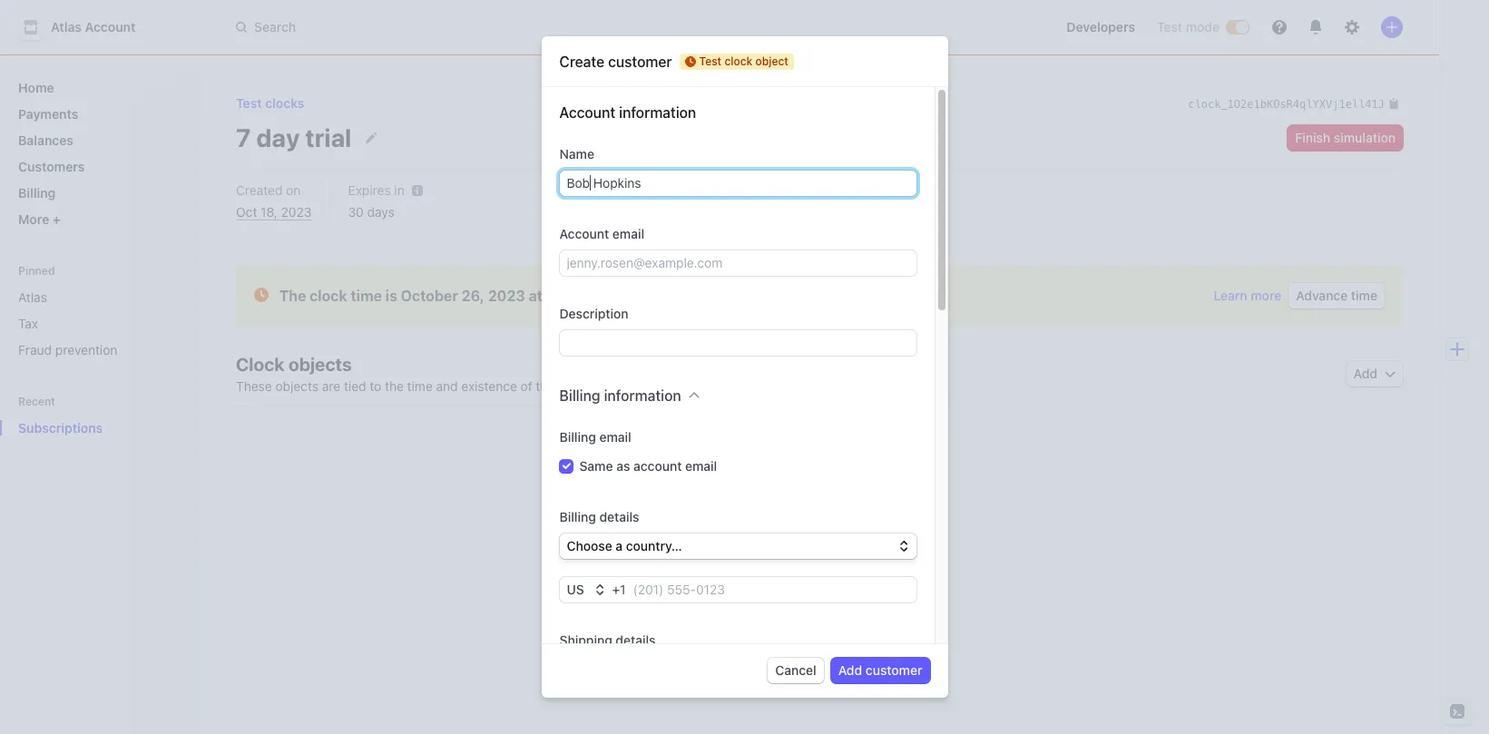 Task type: locate. For each thing, give the bounding box(es) containing it.
clock for time
[[310, 288, 347, 304]]

on
[[286, 182, 301, 198]]

1 horizontal spatial create
[[692, 509, 731, 525]]

add right svg icon
[[773, 542, 797, 557]]

30
[[348, 204, 364, 220]]

2 vertical spatial account
[[560, 226, 609, 242]]

add for add
[[1354, 366, 1378, 381]]

0 horizontal spatial test
[[236, 95, 262, 111]]

test up 7
[[236, 95, 262, 111]]

1 vertical spatial a
[[616, 538, 623, 554]]

atlas link
[[11, 282, 185, 312]]

0 vertical spatial to
[[370, 379, 382, 394]]

to left get
[[864, 509, 876, 525]]

a inside dropdown button
[[616, 538, 623, 554]]

account
[[634, 459, 682, 474]]

billing up more
[[18, 185, 56, 201]]

0 vertical spatial 2023
[[281, 204, 312, 220]]

add for add customer
[[839, 663, 863, 678]]

time left is
[[351, 288, 382, 304]]

home link
[[11, 73, 185, 103]]

information for account information
[[619, 104, 697, 121]]

test clocks
[[236, 95, 305, 111]]

choose a country… button
[[560, 534, 917, 559]]

0 horizontal spatial a
[[616, 538, 623, 554]]

to
[[370, 379, 382, 394], [864, 509, 876, 525]]

name
[[560, 146, 595, 162]]

customers
[[18, 159, 85, 174]]

of
[[521, 379, 533, 394]]

1 vertical spatial atlas
[[18, 290, 47, 305]]

2 horizontal spatial add
[[1354, 366, 1378, 381]]

subscriptions
[[18, 420, 103, 436]]

add right the cancel
[[839, 663, 863, 678]]

2 horizontal spatial test
[[1158, 19, 1183, 35]]

atlas inside button
[[51, 19, 82, 35]]

1 vertical spatial details
[[616, 633, 656, 648]]

am
[[583, 288, 606, 304]]

and
[[436, 379, 458, 394]]

clock objects these objects are tied to the time and existence of this clock.
[[236, 354, 596, 394]]

create a simulated customer to get started.
[[692, 509, 947, 525]]

details for shipping details
[[616, 633, 656, 648]]

1 vertical spatial account
[[560, 104, 616, 121]]

objects
[[289, 354, 352, 375], [276, 379, 319, 394]]

add left svg image
[[1354, 366, 1378, 381]]

email
[[613, 226, 645, 242], [600, 429, 632, 445], [686, 459, 718, 474]]

balances
[[18, 133, 74, 148]]

email right account
[[686, 459, 718, 474]]

billing information
[[560, 388, 682, 404]]

email for billing email
[[600, 429, 632, 445]]

0 vertical spatial a
[[735, 509, 742, 525]]

clock
[[236, 354, 285, 375]]

create up account information
[[560, 54, 605, 70]]

1 vertical spatial email
[[600, 429, 632, 445]]

0 horizontal spatial 2023
[[281, 204, 312, 220]]

2023
[[281, 204, 312, 220], [488, 288, 526, 304]]

to left the at the left bottom of the page
[[370, 379, 382, 394]]

2 horizontal spatial time
[[1352, 288, 1378, 303]]

oct
[[236, 204, 257, 220]]

1 vertical spatial clock
[[310, 288, 347, 304]]

1 horizontal spatial atlas
[[51, 19, 82, 35]]

billing up choose
[[560, 509, 596, 525]]

account inside button
[[85, 19, 136, 35]]

0 vertical spatial test
[[1158, 19, 1183, 35]]

to inside clock objects these objects are tied to the time and existence of this clock.
[[370, 379, 382, 394]]

test
[[719, 56, 743, 67]]

create
[[560, 54, 605, 70], [692, 509, 731, 525]]

0 vertical spatial add
[[1354, 366, 1378, 381]]

2023 down on at the left of page
[[281, 204, 312, 220]]

description
[[560, 306, 629, 321]]

2 vertical spatial add
[[839, 663, 863, 678]]

1 vertical spatial to
[[864, 509, 876, 525]]

0 horizontal spatial create
[[560, 54, 605, 70]]

2 vertical spatial email
[[686, 459, 718, 474]]

0 vertical spatial objects
[[289, 354, 352, 375]]

trial
[[305, 122, 352, 152]]

1 horizontal spatial test
[[700, 54, 722, 68]]

billing for billing details
[[560, 509, 596, 525]]

tax link
[[11, 309, 185, 339]]

developers link
[[1060, 13, 1143, 42]]

0 horizontal spatial add
[[773, 542, 797, 557]]

7 day trial
[[236, 122, 352, 152]]

test left mode
[[1158, 19, 1183, 35]]

billing inside billing link
[[18, 185, 56, 201]]

clock.
[[561, 379, 596, 394]]

information
[[619, 104, 697, 121], [604, 388, 682, 404]]

as
[[617, 459, 630, 474]]

add button
[[1347, 361, 1404, 387]]

0 horizontal spatial atlas
[[18, 290, 47, 305]]

same as account email
[[580, 459, 718, 474]]

details right shipping on the left bottom of page
[[616, 633, 656, 648]]

+
[[612, 582, 620, 597]]

1 horizontal spatial clock
[[725, 54, 753, 68]]

account up "home" link
[[85, 19, 136, 35]]

information up billing email
[[604, 388, 682, 404]]

same
[[580, 459, 613, 474]]

email up as
[[600, 429, 632, 445]]

existence
[[462, 379, 517, 394]]

1 vertical spatial test
[[700, 54, 722, 68]]

add for add first customer
[[773, 542, 797, 557]]

atlas down pinned
[[18, 290, 47, 305]]

5:00
[[546, 288, 580, 304]]

2023 left at at top left
[[488, 288, 526, 304]]

test for test clocks
[[236, 95, 262, 111]]

2023 inside created on oct 18, 2023
[[281, 204, 312, 220]]

1 vertical spatial create
[[692, 509, 731, 525]]

advance
[[1297, 288, 1349, 303]]

test for test mode
[[1158, 19, 1183, 35]]

0 horizontal spatial clock
[[310, 288, 347, 304]]

home
[[18, 80, 54, 95]]

+ 1
[[612, 582, 626, 597]]

1 horizontal spatial 2023
[[488, 288, 526, 304]]

0 vertical spatial details
[[600, 509, 640, 525]]

0 vertical spatial email
[[613, 226, 645, 242]]

account information
[[560, 104, 697, 121]]

account
[[85, 19, 136, 35], [560, 104, 616, 121], [560, 226, 609, 242]]

test left data
[[700, 54, 722, 68]]

billing up same
[[560, 429, 596, 445]]

test data
[[719, 56, 771, 67]]

(201) 555-0123 telephone field
[[626, 577, 917, 603]]

day
[[256, 122, 300, 152]]

Name text field
[[560, 171, 917, 196]]

time right the at the left bottom of the page
[[407, 379, 433, 394]]

a for choose
[[616, 538, 623, 554]]

1 vertical spatial add
[[773, 542, 797, 557]]

time right advance
[[1352, 288, 1378, 303]]

1 vertical spatial information
[[604, 388, 682, 404]]

svg image
[[755, 545, 766, 556]]

billing right this
[[560, 388, 601, 404]]

created
[[236, 182, 283, 198]]

a up choose a country… dropdown button
[[735, 509, 742, 525]]

0 vertical spatial create
[[560, 54, 605, 70]]

objects up are
[[289, 354, 352, 375]]

clock left 'object' at the right top
[[725, 54, 753, 68]]

0 vertical spatial clock
[[725, 54, 753, 68]]

1 vertical spatial 2023
[[488, 288, 526, 304]]

account for account email
[[560, 226, 609, 242]]

pinned
[[18, 264, 55, 278]]

1 horizontal spatial add
[[839, 663, 863, 678]]

0 horizontal spatial to
[[370, 379, 382, 394]]

1 horizontal spatial time
[[407, 379, 433, 394]]

atlas
[[51, 19, 82, 35], [18, 290, 47, 305]]

tied
[[344, 379, 366, 394]]

1
[[620, 582, 626, 597]]

payments link
[[11, 99, 185, 129]]

fraud prevention
[[18, 342, 117, 358]]

2 vertical spatial test
[[236, 95, 262, 111]]

choose a country…
[[567, 538, 683, 554]]

billing email
[[560, 429, 632, 445]]

1 horizontal spatial a
[[735, 509, 742, 525]]

create up choose a country… dropdown button
[[692, 509, 731, 525]]

the clock time is october 26, 2023 at 5:00 am
[[280, 288, 606, 304]]

clock_1o2e1bkosr4qlyxvj1ell41j button
[[1189, 94, 1400, 113]]

choose
[[567, 538, 613, 554]]

0 vertical spatial account
[[85, 19, 136, 35]]

0 vertical spatial information
[[619, 104, 697, 121]]

at
[[529, 288, 543, 304]]

account up name
[[560, 104, 616, 121]]

information down create customer
[[619, 104, 697, 121]]

email up description
[[613, 226, 645, 242]]

subscriptions link
[[11, 413, 160, 443]]

account up am
[[560, 226, 609, 242]]

billing for billing information
[[560, 388, 601, 404]]

account for account information
[[560, 104, 616, 121]]

details
[[600, 509, 640, 525], [616, 633, 656, 648]]

details up choose a country…
[[600, 509, 640, 525]]

atlas up home
[[51, 19, 82, 35]]

shipping details
[[560, 633, 656, 648]]

18,
[[261, 204, 278, 220]]

a right choose
[[616, 538, 623, 554]]

clock right the
[[310, 288, 347, 304]]

objects left are
[[276, 379, 319, 394]]

email for account email
[[613, 226, 645, 242]]

time
[[351, 288, 382, 304], [1352, 288, 1378, 303], [407, 379, 433, 394]]

get
[[879, 509, 899, 525]]

add inside popup button
[[1354, 366, 1378, 381]]

0 vertical spatial atlas
[[51, 19, 82, 35]]

billing link
[[11, 178, 185, 208]]

atlas inside pinned 'element'
[[18, 290, 47, 305]]



Task type: vqa. For each thing, say whether or not it's contained in the screenshot.
THE MORE Button
yes



Task type: describe. For each thing, give the bounding box(es) containing it.
expires in
[[348, 182, 405, 198]]

add customer
[[839, 663, 923, 678]]

advance time button
[[1290, 283, 1386, 309]]

finish
[[1296, 129, 1331, 145]]

fraud
[[18, 342, 52, 358]]

these
[[236, 379, 272, 394]]

are
[[322, 379, 341, 394]]

create for create a simulated customer to get started.
[[692, 509, 731, 525]]

the
[[280, 288, 306, 304]]

1 horizontal spatial to
[[864, 509, 876, 525]]

details for billing details
[[600, 509, 640, 525]]

time inside 'advance time' button
[[1352, 288, 1378, 303]]

26,
[[462, 288, 485, 304]]

Description text field
[[560, 330, 917, 356]]

clocks
[[265, 95, 305, 111]]

billing details
[[560, 509, 640, 525]]

Account email email field
[[560, 251, 917, 276]]

the
[[385, 379, 404, 394]]

account email
[[560, 226, 645, 242]]

atlas account button
[[18, 15, 154, 40]]

atlas account
[[51, 19, 136, 35]]

fraud prevention link
[[11, 335, 185, 365]]

is
[[386, 288, 397, 304]]

add first customer
[[773, 542, 885, 557]]

finish simulation button
[[1289, 125, 1404, 150]]

october
[[401, 288, 458, 304]]

tax
[[18, 316, 38, 331]]

created on oct 18, 2023
[[236, 182, 312, 220]]

create for create customer
[[560, 54, 605, 70]]

this
[[536, 379, 557, 394]]

cancel button
[[768, 658, 824, 684]]

0 horizontal spatial time
[[351, 288, 382, 304]]

atlas for atlas account
[[51, 19, 82, 35]]

started.
[[902, 509, 947, 525]]

simulation
[[1335, 129, 1396, 145]]

atlas for atlas
[[18, 290, 47, 305]]

clock_1o2e1bkosr4qlyxvj1ell41j
[[1189, 98, 1386, 111]]

customers link
[[11, 152, 185, 182]]

test mode
[[1158, 19, 1220, 35]]

cancel
[[776, 663, 817, 678]]

billing for billing email
[[560, 429, 596, 445]]

object
[[756, 54, 789, 68]]

payments
[[18, 106, 78, 122]]

information for billing information
[[604, 388, 682, 404]]

prevention
[[55, 342, 117, 358]]

advance time
[[1297, 288, 1378, 303]]

recent
[[18, 395, 55, 409]]

days
[[367, 204, 395, 220]]

svg image
[[1386, 369, 1396, 380]]

billing for billing
[[18, 185, 56, 201]]

finish simulation
[[1296, 129, 1396, 145]]

create customer
[[560, 54, 672, 70]]

test for test clock object
[[700, 54, 722, 68]]

add first customer button
[[748, 538, 892, 563]]

learn more
[[1214, 288, 1282, 303]]

core navigation links element
[[11, 73, 185, 234]]

7
[[236, 122, 251, 152]]

Search search field
[[225, 10, 737, 44]]

pinned navigation links element
[[11, 263, 185, 365]]

30 days
[[348, 204, 395, 220]]

shipping
[[560, 633, 613, 648]]

first
[[801, 542, 825, 557]]

balances link
[[11, 125, 185, 155]]

a for create
[[735, 509, 742, 525]]

developers
[[1067, 19, 1136, 35]]

pinned element
[[11, 282, 185, 365]]

test clock object
[[700, 54, 789, 68]]

in
[[394, 182, 405, 198]]

time inside clock objects these objects are tied to the time and existence of this clock.
[[407, 379, 433, 394]]

simulated
[[745, 509, 802, 525]]

more
[[1251, 288, 1282, 303]]

mode
[[1186, 19, 1220, 35]]

1 vertical spatial objects
[[276, 379, 319, 394]]

learn more link
[[1214, 287, 1282, 305]]

search
[[254, 19, 296, 35]]

test clocks link
[[236, 95, 305, 111]]

recent navigation links element
[[0, 394, 200, 443]]

data
[[746, 56, 771, 67]]

more
[[18, 212, 53, 227]]

learn
[[1214, 288, 1248, 303]]

clock for object
[[725, 54, 753, 68]]



